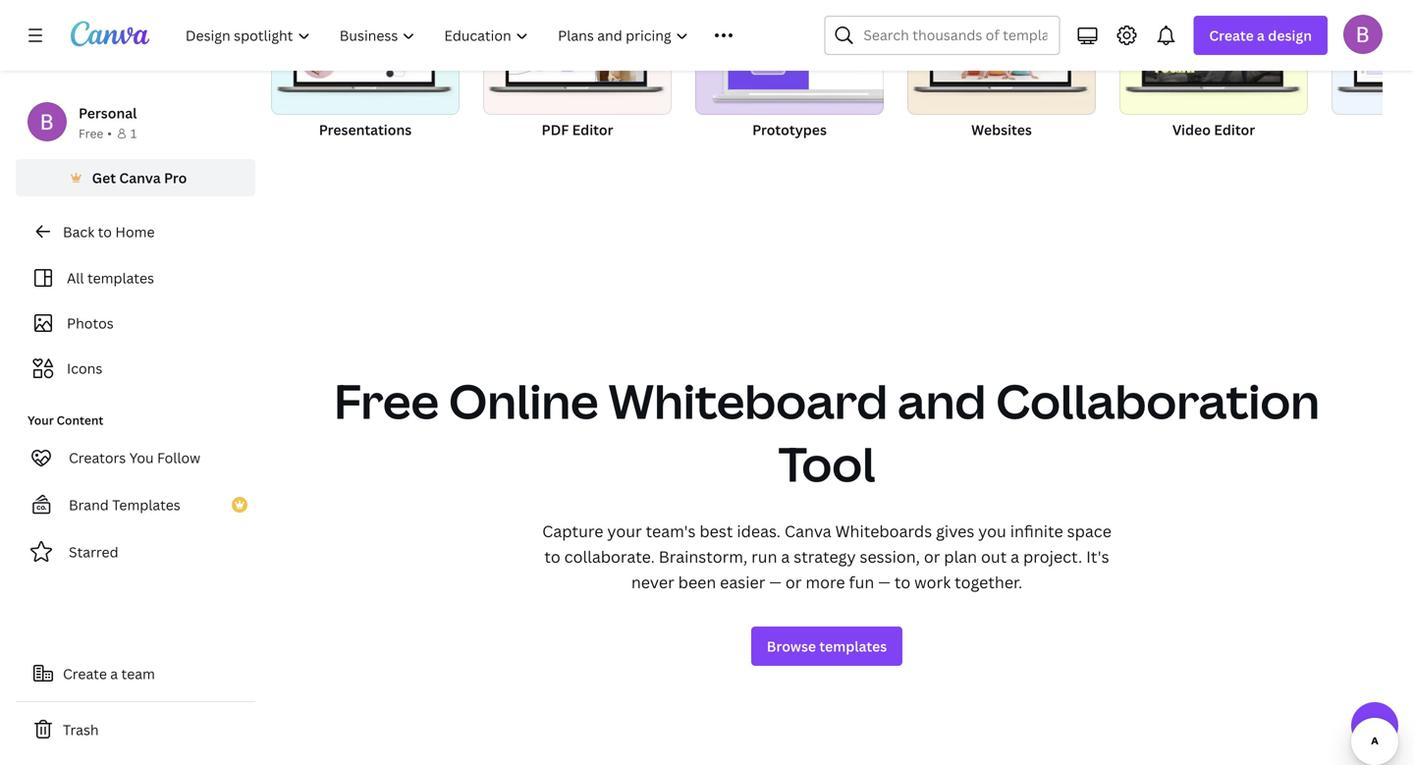 Task type: locate. For each thing, give the bounding box(es) containing it.
free inside free online whiteboard and collaboration tool
[[334, 368, 439, 433]]

editor right the video on the right top of page
[[1215, 120, 1256, 139]]

1 vertical spatial canva
[[785, 521, 832, 542]]

home
[[115, 223, 155, 241]]

presentations
[[319, 120, 412, 139]]

you
[[129, 448, 154, 467]]

to right back
[[98, 223, 112, 241]]

templates for all templates
[[87, 269, 154, 287]]

create inside dropdown button
[[1210, 26, 1254, 45]]

capture
[[542, 521, 604, 542]]

0 vertical spatial or
[[924, 546, 941, 567]]

and
[[898, 368, 987, 433]]

1 editor from the left
[[572, 120, 614, 139]]

work
[[915, 572, 951, 593]]

or
[[924, 546, 941, 567], [786, 572, 802, 593]]

1 vertical spatial free
[[334, 368, 439, 433]]

2 vertical spatial to
[[895, 572, 911, 593]]

•
[[107, 125, 112, 141]]

presentations link
[[271, 0, 460, 160]]

free
[[79, 125, 103, 141], [334, 368, 439, 433]]

1 vertical spatial templates
[[820, 637, 887, 656]]

1 horizontal spatial or
[[924, 546, 941, 567]]

best
[[700, 521, 733, 542]]

0 horizontal spatial —
[[770, 572, 782, 593]]

gives
[[936, 521, 975, 542]]

templates right browse
[[820, 637, 887, 656]]

2 editor from the left
[[1215, 120, 1256, 139]]

create inside button
[[63, 665, 107, 683]]

a left 'team'
[[110, 665, 118, 683]]

brand templates
[[69, 496, 181, 514]]

to down capture at left
[[545, 546, 561, 567]]

0 vertical spatial create
[[1210, 26, 1254, 45]]

create left 'team'
[[63, 665, 107, 683]]

video editor link
[[1120, 0, 1309, 160]]

top level navigation element
[[173, 16, 777, 55], [173, 16, 777, 55]]

templates
[[112, 496, 181, 514]]

1 horizontal spatial to
[[545, 546, 561, 567]]

— right fun
[[879, 572, 891, 593]]

editor inside video editor link
[[1215, 120, 1256, 139]]

free for free •
[[79, 125, 103, 141]]

1 horizontal spatial —
[[879, 572, 891, 593]]

follow
[[157, 448, 200, 467]]

back to home link
[[16, 212, 255, 252]]

1 vertical spatial to
[[545, 546, 561, 567]]

to
[[98, 223, 112, 241], [545, 546, 561, 567], [895, 572, 911, 593]]

pdf editor
[[542, 120, 614, 139]]

a right run
[[781, 546, 790, 567]]

a inside create a design dropdown button
[[1258, 26, 1265, 45]]

create for create a design
[[1210, 26, 1254, 45]]

1 horizontal spatial free
[[334, 368, 439, 433]]

creators you follow link
[[16, 438, 255, 477]]

0 horizontal spatial canva
[[119, 168, 161, 187]]

create
[[1210, 26, 1254, 45], [63, 665, 107, 683]]

create a team button
[[16, 654, 255, 694]]

icons link
[[28, 350, 244, 387]]

editor inside pdf editor link
[[572, 120, 614, 139]]

run
[[752, 546, 778, 567]]

editor
[[572, 120, 614, 139], [1215, 120, 1256, 139]]

it's
[[1087, 546, 1110, 567]]

create left design
[[1210, 26, 1254, 45]]

1 vertical spatial create
[[63, 665, 107, 683]]

space
[[1068, 521, 1112, 542]]

strategy
[[794, 546, 856, 567]]

free •
[[79, 125, 112, 141]]

pdf editor image
[[483, 0, 672, 115]]

or up the 'work'
[[924, 546, 941, 567]]

fun
[[849, 572, 875, 593]]

0 vertical spatial canva
[[119, 168, 161, 187]]

1 horizontal spatial templates
[[820, 637, 887, 656]]

None search field
[[825, 16, 1060, 55]]

video editor image
[[1120, 0, 1309, 115]]

— down run
[[770, 572, 782, 593]]

canva left pro
[[119, 168, 161, 187]]

get canva pro button
[[16, 159, 255, 196]]

0 vertical spatial templates
[[87, 269, 154, 287]]

canva up strategy
[[785, 521, 832, 542]]

2 horizontal spatial to
[[895, 572, 911, 593]]

to down session,
[[895, 572, 911, 593]]

templates
[[87, 269, 154, 287], [820, 637, 887, 656]]

prototypes
[[753, 120, 827, 139]]

session,
[[860, 546, 920, 567]]

1 horizontal spatial editor
[[1215, 120, 1256, 139]]

trash
[[63, 721, 99, 739]]

prototypes image
[[696, 0, 884, 115]]

capture your team's best ideas. canva whiteboards gives you infinite space to collaborate. brainstorm, run a strategy session, or plan out a project. it's never been easier — or more fun — to work together.
[[542, 521, 1112, 593]]

canva
[[119, 168, 161, 187], [785, 521, 832, 542]]

a right out
[[1011, 546, 1020, 567]]

—
[[770, 572, 782, 593], [879, 572, 891, 593]]

a left design
[[1258, 26, 1265, 45]]

canva inside capture your team's best ideas. canva whiteboards gives you infinite space to collaborate. brainstorm, run a strategy session, or plan out a project. it's never been easier — or more fun — to work together.
[[785, 521, 832, 542]]

1 horizontal spatial canva
[[785, 521, 832, 542]]

video
[[1173, 120, 1211, 139]]

editor right pdf
[[572, 120, 614, 139]]

editor for video editor
[[1215, 120, 1256, 139]]

browse templates link
[[751, 627, 903, 666]]

back
[[63, 223, 95, 241]]

your content
[[28, 412, 104, 428]]

canva inside button
[[119, 168, 161, 187]]

0 horizontal spatial templates
[[87, 269, 154, 287]]

templates for browse templates
[[820, 637, 887, 656]]

0 horizontal spatial editor
[[572, 120, 614, 139]]

templates right all
[[87, 269, 154, 287]]

1 vertical spatial or
[[786, 572, 802, 593]]

a
[[1258, 26, 1265, 45], [781, 546, 790, 567], [1011, 546, 1020, 567], [110, 665, 118, 683]]

canva docs image
[[1332, 0, 1415, 115]]

browse
[[767, 637, 816, 656]]

or left more
[[786, 572, 802, 593]]

0 horizontal spatial free
[[79, 125, 103, 141]]

0 horizontal spatial create
[[63, 665, 107, 683]]

together.
[[955, 572, 1023, 593]]

a inside create a team button
[[110, 665, 118, 683]]

more
[[806, 572, 845, 593]]

prototypes link
[[696, 0, 884, 160]]

1 horizontal spatial create
[[1210, 26, 1254, 45]]

0 horizontal spatial to
[[98, 223, 112, 241]]

0 vertical spatial free
[[79, 125, 103, 141]]



Task type: vqa. For each thing, say whether or not it's contained in the screenshot.
Graphic Organizer button
no



Task type: describe. For each thing, give the bounding box(es) containing it.
online
[[449, 368, 599, 433]]

all templates link
[[28, 259, 244, 297]]

2 — from the left
[[879, 572, 891, 593]]

team
[[121, 665, 155, 683]]

project.
[[1024, 546, 1083, 567]]

create a team
[[63, 665, 155, 683]]

icons
[[67, 359, 102, 378]]

editor for pdf editor
[[572, 120, 614, 139]]

1 — from the left
[[770, 572, 782, 593]]

tool
[[779, 431, 876, 496]]

websites image
[[908, 0, 1096, 115]]

pdf
[[542, 120, 569, 139]]

whiteboard
[[608, 368, 888, 433]]

0 vertical spatial to
[[98, 223, 112, 241]]

bob builder image
[[1344, 14, 1383, 54]]

collaboration
[[996, 368, 1320, 433]]

whiteboards
[[836, 521, 933, 542]]

free online whiteboard and collaboration tool
[[334, 368, 1320, 496]]

been
[[679, 572, 716, 593]]

create a design button
[[1194, 16, 1328, 55]]

create for create a team
[[63, 665, 107, 683]]

photos
[[67, 314, 114, 333]]

pdf editor link
[[483, 0, 672, 160]]

ideas.
[[737, 521, 781, 542]]

0 horizontal spatial or
[[786, 572, 802, 593]]

all templates
[[67, 269, 154, 287]]

presentations image
[[271, 0, 460, 115]]

brand templates link
[[16, 485, 255, 525]]

brainstorm,
[[659, 546, 748, 567]]

creators you follow
[[69, 448, 200, 467]]

plan
[[944, 546, 978, 567]]

back to home
[[63, 223, 155, 241]]

team's
[[646, 521, 696, 542]]

get canva pro
[[92, 168, 187, 187]]

brand
[[69, 496, 109, 514]]

your
[[28, 412, 54, 428]]

pro
[[164, 168, 187, 187]]

Search search field
[[864, 17, 1048, 54]]

easier
[[720, 572, 766, 593]]

trash link
[[16, 710, 255, 750]]

your
[[608, 521, 642, 542]]

infinite
[[1011, 521, 1064, 542]]

collaborate.
[[565, 546, 655, 567]]

1
[[131, 125, 137, 141]]

starred
[[69, 543, 118, 561]]

you
[[979, 521, 1007, 542]]

out
[[981, 546, 1007, 567]]

free for free online whiteboard and collaboration tool
[[334, 368, 439, 433]]

create a design
[[1210, 26, 1313, 45]]

websites
[[972, 120, 1032, 139]]

personal
[[79, 104, 137, 122]]

starred link
[[16, 532, 255, 572]]

video editor
[[1173, 120, 1256, 139]]

photos link
[[28, 305, 244, 342]]

design
[[1269, 26, 1313, 45]]

creators
[[69, 448, 126, 467]]

browse templates
[[767, 637, 887, 656]]

all
[[67, 269, 84, 287]]

content
[[57, 412, 104, 428]]

never
[[632, 572, 675, 593]]

get
[[92, 168, 116, 187]]

websites link
[[908, 0, 1096, 160]]



